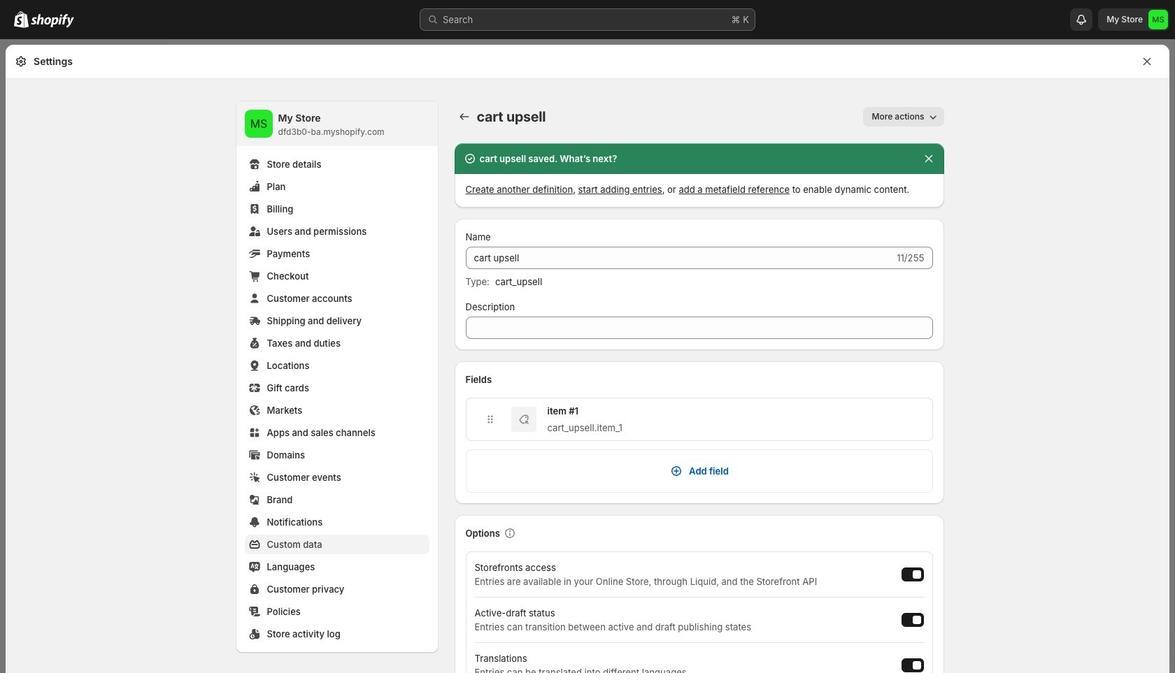 Task type: describe. For each thing, give the bounding box(es) containing it.
none text field inside 'settings' dialog
[[466, 317, 933, 339]]

my store image
[[245, 110, 273, 138]]

settings dialog
[[6, 45, 1170, 674]]

toggle translations image
[[913, 662, 921, 670]]

shop settings menu element
[[236, 101, 438, 653]]



Task type: vqa. For each thing, say whether or not it's contained in the screenshot.
the rightmost the Bill
no



Task type: locate. For each thing, give the bounding box(es) containing it.
Examples: Cart upsell, Fabric colors, Product bundle text field
[[466, 247, 894, 269]]

shopify image
[[14, 11, 29, 28]]

shopify image
[[31, 14, 74, 28]]

None text field
[[466, 317, 933, 339]]

my store image
[[1149, 10, 1168, 29]]



